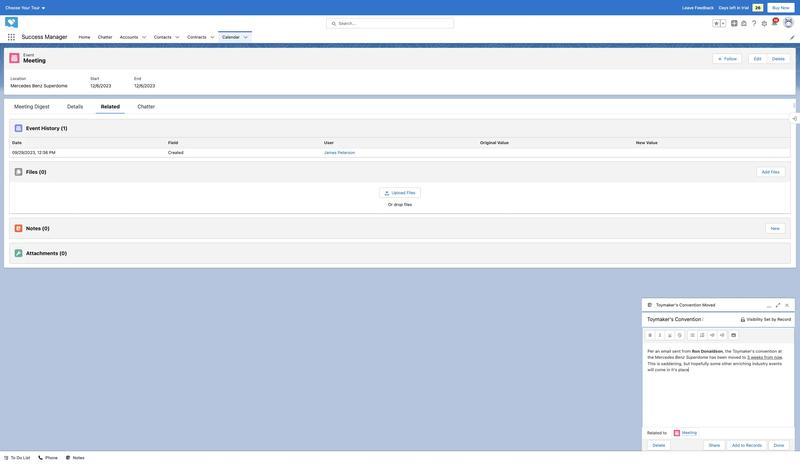 Task type: vqa. For each thing, say whether or not it's contained in the screenshot.
seconds
no



Task type: describe. For each thing, give the bounding box(es) containing it.
convention
[[756, 349, 777, 354]]

trial
[[742, 5, 749, 10]]

toolbar inside toymaker's convention moved dialog
[[643, 328, 794, 343]]

meeting digest
[[14, 104, 49, 109]]

format text element
[[645, 330, 685, 340]]

meeting for meeting link in the bottom of the page
[[682, 430, 697, 435]]

james
[[324, 150, 337, 155]]

tab panel containing event history
[[9, 114, 791, 264]]

buy
[[773, 5, 780, 10]]

original
[[480, 140, 496, 145]]

buy now
[[773, 5, 790, 10]]

start 12/6/2023
[[90, 76, 111, 88]]

superdome inside compose text text field
[[686, 355, 708, 360]]

choose
[[5, 5, 20, 10]]

record
[[778, 317, 791, 322]]

,
[[723, 349, 724, 354]]

been
[[718, 355, 727, 360]]

Compose text text field
[[643, 343, 794, 427]]

convention
[[679, 302, 701, 307]]

per
[[648, 349, 654, 354]]

format body element
[[688, 330, 727, 340]]

add files button
[[757, 167, 785, 177]]

moved
[[703, 302, 715, 307]]

list for leave feedback "link" at the right of page
[[75, 31, 800, 43]]

pm
[[49, 150, 55, 155]]

share button
[[704, 440, 726, 450]]

phone button
[[35, 451, 61, 464]]

feedback
[[695, 5, 714, 10]]

0 horizontal spatial from
[[682, 349, 691, 354]]

1 vertical spatial chatter link
[[133, 103, 160, 113]]

edit
[[754, 56, 762, 61]]

by
[[772, 317, 776, 322]]

0 vertical spatial delete button
[[767, 54, 790, 63]]

email
[[661, 349, 671, 354]]

enriching
[[733, 361, 751, 366]]

toymaker's inside , the toymaker's convention at the
[[733, 349, 755, 354]]

leave
[[683, 5, 694, 10]]

grid inside tab panel
[[10, 137, 790, 157]]

chatter for top the "chatter" "link"
[[98, 34, 112, 39]]

notes for notes
[[73, 455, 84, 460]]

left
[[730, 5, 736, 10]]

contracts link
[[184, 31, 210, 43]]

calendar link
[[219, 31, 244, 43]]

per an email sent from ron donaldson
[[648, 349, 723, 354]]

in inside ". this is saddening, but hopefully some other enriching industry events will come in it's place"
[[667, 367, 670, 372]]

(0) for notes (0)
[[42, 225, 50, 231]]

has
[[710, 355, 716, 360]]

details link
[[62, 103, 88, 113]]

upload files
[[392, 190, 416, 195]]

search...
[[339, 21, 356, 26]]

home
[[79, 34, 90, 39]]

new for new value
[[636, 140, 645, 145]]

notes button
[[62, 451, 88, 464]]

contracts list item
[[184, 31, 219, 43]]

12:36
[[37, 150, 48, 155]]

delete inside delete status
[[653, 443, 665, 448]]

meeting link
[[682, 430, 697, 436]]

place
[[678, 367, 689, 372]]

superdome inside location mercedes benz superdome
[[44, 83, 67, 88]]

start
[[90, 76, 99, 81]]

hopefully
[[691, 361, 709, 366]]

but
[[684, 361, 690, 366]]

delete inside group
[[772, 56, 785, 61]]

date element
[[10, 137, 166, 148]]

is
[[657, 361, 660, 366]]

set
[[764, 317, 771, 322]]

notes for notes (0)
[[26, 225, 41, 231]]

list
[[23, 455, 30, 460]]

(0) for files (0)
[[39, 169, 47, 175]]

1 vertical spatial delete button
[[647, 440, 671, 450]]

files
[[404, 202, 412, 207]]

it's
[[671, 367, 677, 372]]

new value
[[636, 140, 658, 145]]

field element
[[166, 137, 322, 148]]

mercedes benz superdome has been moved to 3 weeks from now
[[655, 355, 782, 360]]

contracts
[[187, 34, 206, 39]]

files for upload files
[[407, 190, 416, 195]]

files (0)
[[26, 169, 47, 175]]

buy now button
[[767, 3, 795, 13]]

attachments (0)
[[26, 250, 67, 256]]

saddening,
[[661, 361, 683, 366]]

, the toymaker's convention at the
[[648, 349, 783, 360]]

value for new value
[[646, 140, 658, 145]]

some
[[710, 361, 721, 366]]

choose your tour
[[5, 5, 40, 10]]

to
[[11, 455, 15, 460]]

ron
[[692, 349, 700, 354]]

edit button
[[749, 54, 767, 63]]

delete status
[[647, 440, 704, 450]]

mercedes inside location mercedes benz superdome
[[11, 83, 31, 88]]

0 vertical spatial meeting
[[23, 57, 46, 64]]

done button
[[769, 440, 790, 450]]

records
[[746, 443, 762, 448]]

0 vertical spatial chatter link
[[94, 31, 116, 43]]

to do list button
[[0, 451, 34, 464]]

event history (1)
[[26, 125, 67, 131]]

text default image inside contacts list item
[[175, 35, 180, 40]]

1 horizontal spatial event image
[[674, 430, 680, 436]]

field
[[168, 140, 178, 145]]

your
[[21, 5, 30, 10]]

new value element
[[634, 137, 790, 148]]

original value element
[[478, 137, 634, 148]]

add for add to records
[[732, 443, 740, 448]]

will
[[648, 367, 654, 372]]

3
[[747, 355, 750, 360]]

leave feedback
[[683, 5, 714, 10]]



Task type: locate. For each thing, give the bounding box(es) containing it.
1 horizontal spatial toymaker's
[[733, 349, 755, 354]]

1 vertical spatial meeting
[[14, 104, 33, 109]]

0 horizontal spatial add
[[732, 443, 740, 448]]

new button
[[766, 224, 785, 233]]

12/6/2023
[[90, 83, 111, 88], [134, 83, 155, 88]]

event left history
[[26, 125, 40, 131]]

2 vertical spatial (0)
[[59, 250, 67, 256]]

grid
[[10, 137, 790, 157]]

1 horizontal spatial add
[[762, 169, 770, 175]]

1 horizontal spatial benz
[[675, 355, 685, 360]]

notes up attachments
[[26, 225, 41, 231]]

text default image
[[142, 35, 146, 40], [175, 35, 180, 40], [244, 35, 248, 40], [740, 317, 746, 322], [4, 456, 8, 460], [66, 456, 70, 460]]

from
[[682, 349, 691, 354], [764, 355, 773, 360]]

mercedes
[[11, 83, 31, 88], [655, 355, 674, 360]]

calendar list item
[[219, 31, 252, 43]]

1 horizontal spatial from
[[764, 355, 773, 360]]

1 horizontal spatial files
[[407, 190, 416, 195]]

related down start 12/6/2023 on the left
[[101, 104, 120, 109]]

text default image inside the accounts list item
[[142, 35, 146, 40]]

1 horizontal spatial related
[[647, 430, 662, 435]]

text default image right contacts
[[175, 35, 180, 40]]

0 horizontal spatial event image
[[15, 124, 22, 132]]

home link
[[75, 31, 94, 43]]

to left records
[[741, 443, 745, 448]]

search... button
[[326, 18, 454, 28]]

leave feedback link
[[683, 5, 714, 10]]

2 vertical spatial meeting
[[682, 430, 697, 435]]

1 vertical spatial superdome
[[686, 355, 708, 360]]

james peterson link
[[324, 150, 355, 155]]

related for related
[[101, 104, 120, 109]]

done
[[774, 443, 784, 448]]

0 horizontal spatial chatter link
[[94, 31, 116, 43]]

1 vertical spatial event
[[26, 125, 40, 131]]

text default image right accounts on the left of the page
[[142, 35, 146, 40]]

in right the left on the top
[[737, 5, 741, 10]]

visibility set by record
[[747, 317, 791, 322]]

meeting digest link
[[9, 103, 55, 113]]

value for original value
[[497, 140, 509, 145]]

1 horizontal spatial notes
[[73, 455, 84, 460]]

0 vertical spatial in
[[737, 5, 741, 10]]

chatter for bottommost the "chatter" "link"
[[138, 104, 155, 109]]

meeting up location mercedes benz superdome
[[23, 57, 46, 64]]

notes right phone
[[73, 455, 84, 460]]

manager
[[45, 34, 67, 40]]

1 vertical spatial the
[[648, 355, 654, 360]]

1 vertical spatial related
[[647, 430, 662, 435]]

end 12/6/2023
[[134, 76, 155, 88]]

2 horizontal spatial files
[[771, 169, 780, 175]]

text default image right contracts
[[210, 35, 215, 40]]

grid containing date
[[10, 137, 790, 157]]

phone
[[45, 455, 58, 460]]

text default image inside toymaker's convention moved dialog
[[740, 317, 746, 322]]

1 vertical spatial benz
[[675, 355, 685, 360]]

1 vertical spatial (0)
[[42, 225, 50, 231]]

accounts
[[120, 34, 138, 39]]

0 vertical spatial related
[[101, 104, 120, 109]]

meeting inside meeting digest "link"
[[14, 104, 33, 109]]

delete button right edit
[[767, 54, 790, 63]]

1 vertical spatial toymaker's
[[733, 349, 755, 354]]

in left it's
[[667, 367, 670, 372]]

1 vertical spatial list
[[4, 69, 796, 95]]

benz down sent
[[675, 355, 685, 360]]

1 value from the left
[[497, 140, 509, 145]]

cell
[[634, 148, 790, 157]]

0 horizontal spatial files
[[26, 169, 38, 175]]

group
[[713, 19, 726, 27], [713, 53, 791, 64]]

0 vertical spatial from
[[682, 349, 691, 354]]

superdome up digest
[[44, 83, 67, 88]]

location mercedes benz superdome
[[11, 76, 67, 88]]

notes
[[26, 225, 41, 231], [73, 455, 84, 460]]

the right , in the right bottom of the page
[[725, 349, 732, 354]]

user element
[[322, 137, 478, 148]]

0 vertical spatial notes
[[26, 225, 41, 231]]

meeting up delete status
[[682, 430, 697, 435]]

0 horizontal spatial 12/6/2023
[[90, 83, 111, 88]]

text default image inside phone button
[[38, 456, 43, 460]]

choose your tour button
[[5, 3, 46, 13]]

or drop files
[[388, 202, 412, 207]]

1 horizontal spatial the
[[725, 349, 732, 354]]

1 horizontal spatial 12/6/2023
[[134, 83, 155, 88]]

2 value from the left
[[646, 140, 658, 145]]

an
[[655, 349, 660, 354]]

None text field
[[642, 312, 708, 326]]

digest
[[34, 104, 49, 109]]

chatter link right home
[[94, 31, 116, 43]]

to inside button
[[741, 443, 745, 448]]

to left 3
[[742, 355, 746, 360]]

peterson
[[338, 150, 355, 155]]

sent
[[672, 349, 681, 354]]

success
[[22, 34, 43, 40]]

0 horizontal spatial delete
[[653, 443, 665, 448]]

meeting for meeting digest
[[14, 104, 33, 109]]

(1)
[[61, 125, 67, 131]]

0 vertical spatial event
[[23, 52, 34, 57]]

days left in trial
[[719, 5, 749, 10]]

contacts list item
[[150, 31, 184, 43]]

meeting left digest
[[14, 104, 33, 109]]

superdome down 'ron'
[[686, 355, 708, 360]]

event for history
[[26, 125, 40, 131]]

delete down related to
[[653, 443, 665, 448]]

new for new
[[771, 226, 780, 231]]

0 horizontal spatial mercedes
[[11, 83, 31, 88]]

follow button
[[713, 54, 742, 64]]

toolbar
[[643, 328, 794, 343]]

1 vertical spatial group
[[713, 53, 791, 64]]

files for add files
[[771, 169, 780, 175]]

notes inside button
[[73, 455, 84, 460]]

benz inside location mercedes benz superdome
[[32, 83, 42, 88]]

1 vertical spatial event image
[[674, 430, 680, 436]]

add for add files
[[762, 169, 770, 175]]

from down 'convention'
[[764, 355, 773, 360]]

related to
[[647, 430, 667, 435]]

now
[[781, 5, 790, 10]]

1 vertical spatial from
[[764, 355, 773, 360]]

add inside toymaker's convention moved dialog
[[732, 443, 740, 448]]

to for related to
[[663, 430, 667, 435]]

chatter link down end 12/6/2023
[[133, 103, 160, 113]]

1 vertical spatial to
[[663, 430, 667, 435]]

related inside toymaker's convention moved dialog
[[647, 430, 662, 435]]

10
[[774, 18, 778, 22]]

text default image left to
[[4, 456, 8, 460]]

text default image right phone
[[66, 456, 70, 460]]

1 vertical spatial in
[[667, 367, 670, 372]]

tab panel
[[9, 114, 791, 264]]

delete right edit
[[772, 56, 785, 61]]

come
[[655, 367, 666, 372]]

industry
[[752, 361, 768, 366]]

accounts list item
[[116, 31, 150, 43]]

0 vertical spatial benz
[[32, 83, 42, 88]]

group containing follow
[[713, 53, 791, 64]]

0 horizontal spatial related
[[101, 104, 120, 109]]

0 horizontal spatial superdome
[[44, 83, 67, 88]]

text default image left visibility
[[740, 317, 746, 322]]

contacts
[[154, 34, 171, 39]]

event image up delete status
[[674, 430, 680, 436]]

0 horizontal spatial the
[[648, 355, 654, 360]]

james peterson
[[324, 150, 355, 155]]

accounts link
[[116, 31, 142, 43]]

event meeting
[[23, 52, 46, 64]]

event image
[[15, 124, 22, 132], [674, 430, 680, 436]]

list for home link
[[4, 69, 796, 95]]

1 horizontal spatial in
[[737, 5, 741, 10]]

superdome
[[44, 83, 67, 88], [686, 355, 708, 360]]

follow
[[725, 56, 737, 61]]

tour
[[31, 5, 40, 10]]

0 horizontal spatial delete button
[[647, 440, 671, 450]]

text default image inside calendar list item
[[244, 35, 248, 40]]

0 vertical spatial text default image
[[210, 35, 215, 40]]

chatter link
[[94, 31, 116, 43], [133, 103, 160, 113]]

1 vertical spatial add
[[732, 443, 740, 448]]

add to records button
[[727, 440, 767, 450]]

none text field inside toymaker's convention moved dialog
[[642, 312, 708, 326]]

0 vertical spatial toymaker's
[[656, 302, 678, 307]]

1 vertical spatial new
[[771, 226, 780, 231]]

0 vertical spatial list
[[75, 31, 800, 43]]

1 vertical spatial text default image
[[38, 456, 43, 460]]

12/6/2023 down 'end'
[[134, 83, 155, 88]]

chatter right home
[[98, 34, 112, 39]]

history
[[41, 125, 60, 131]]

new
[[636, 140, 645, 145], [771, 226, 780, 231]]

1 horizontal spatial delete button
[[767, 54, 790, 63]]

(0) right attachments
[[59, 250, 67, 256]]

1 vertical spatial delete
[[653, 443, 665, 448]]

list containing mercedes benz superdome
[[4, 69, 796, 95]]

.
[[782, 355, 783, 360]]

add to records
[[732, 443, 762, 448]]

delete button down related to
[[647, 440, 671, 450]]

0 horizontal spatial new
[[636, 140, 645, 145]]

event inside "event meeting"
[[23, 52, 34, 57]]

12/6/2023 down start
[[90, 83, 111, 88]]

at
[[778, 349, 782, 354]]

drop
[[394, 202, 403, 207]]

text default image
[[210, 35, 215, 40], [38, 456, 43, 460]]

0 horizontal spatial notes
[[26, 225, 41, 231]]

related link
[[96, 103, 125, 113]]

09/29/2023, 12:36 pm
[[12, 150, 55, 155]]

(0) up attachments (0)
[[42, 225, 50, 231]]

. this is saddening, but hopefully some other enriching industry events will come in it's place
[[648, 355, 784, 372]]

to up delete status
[[663, 430, 667, 435]]

visibility
[[747, 317, 763, 322]]

events
[[769, 361, 782, 366]]

0 horizontal spatial value
[[497, 140, 509, 145]]

to
[[742, 355, 746, 360], [663, 430, 667, 435], [741, 443, 745, 448]]

0 vertical spatial the
[[725, 349, 732, 354]]

0 vertical spatial group
[[713, 19, 726, 27]]

weeks
[[751, 355, 763, 360]]

1 horizontal spatial text default image
[[210, 35, 215, 40]]

event image up date
[[15, 124, 22, 132]]

upload
[[392, 190, 406, 195]]

toymaker's up 3
[[733, 349, 755, 354]]

0 vertical spatial delete
[[772, 56, 785, 61]]

12/6/2023 for start 12/6/2023
[[90, 83, 111, 88]]

1 vertical spatial mercedes
[[655, 355, 674, 360]]

toymaker's convention moved dialog
[[642, 298, 795, 451]]

this
[[648, 361, 656, 366]]

mercedes down location
[[11, 83, 31, 88]]

from left 'ron'
[[682, 349, 691, 354]]

chatter down end 12/6/2023
[[138, 104, 155, 109]]

0 vertical spatial mercedes
[[11, 83, 31, 88]]

new inside button
[[771, 226, 780, 231]]

1 vertical spatial chatter
[[138, 104, 155, 109]]

text default image right calendar
[[244, 35, 248, 40]]

do
[[17, 455, 22, 460]]

days
[[719, 5, 729, 10]]

benz inside compose text text field
[[675, 355, 685, 360]]

toymaker's
[[656, 302, 678, 307], [733, 349, 755, 354]]

notes (0)
[[26, 225, 50, 231]]

1 horizontal spatial chatter link
[[133, 103, 160, 113]]

to for add to records
[[741, 443, 745, 448]]

in
[[737, 5, 741, 10], [667, 367, 670, 372]]

0 vertical spatial new
[[636, 140, 645, 145]]

toymaker's convention moved
[[656, 302, 715, 307]]

event
[[23, 52, 34, 57], [26, 125, 40, 131]]

1 vertical spatial notes
[[73, 455, 84, 460]]

related for related to
[[647, 430, 662, 435]]

1 horizontal spatial new
[[771, 226, 780, 231]]

2 vertical spatial to
[[741, 443, 745, 448]]

original value
[[480, 140, 509, 145]]

mercedes inside compose text text field
[[655, 355, 674, 360]]

10 button
[[771, 18, 779, 27]]

details
[[67, 104, 83, 109]]

text default image inside notes button
[[66, 456, 70, 460]]

event down success
[[23, 52, 34, 57]]

1 12/6/2023 from the left
[[90, 83, 111, 88]]

1 horizontal spatial chatter
[[138, 104, 155, 109]]

created
[[168, 150, 184, 155]]

success manager
[[22, 34, 67, 40]]

user
[[324, 140, 334, 145]]

event for meeting
[[23, 52, 34, 57]]

09/29/2023,
[[12, 150, 36, 155]]

toymaker's convention moved link
[[642, 299, 795, 312]]

(0) for attachments (0)
[[59, 250, 67, 256]]

text default image inside contracts list item
[[210, 35, 215, 40]]

benz
[[32, 83, 42, 88], [675, 355, 685, 360]]

text default image inside the 'to do list' button
[[4, 456, 8, 460]]

the down per
[[648, 355, 654, 360]]

other
[[722, 361, 732, 366]]

0 horizontal spatial text default image
[[38, 456, 43, 460]]

to do list
[[11, 455, 30, 460]]

0 horizontal spatial benz
[[32, 83, 42, 88]]

0 vertical spatial to
[[742, 355, 746, 360]]

0 horizontal spatial chatter
[[98, 34, 112, 39]]

to inside compose text text field
[[742, 355, 746, 360]]

mercedes down email
[[655, 355, 674, 360]]

files inside button
[[771, 169, 780, 175]]

0 horizontal spatial toymaker's
[[656, 302, 678, 307]]

0 vertical spatial add
[[762, 169, 770, 175]]

related up delete status
[[647, 430, 662, 435]]

2 12/6/2023 from the left
[[134, 83, 155, 88]]

0 horizontal spatial in
[[667, 367, 670, 372]]

the
[[725, 349, 732, 354], [648, 355, 654, 360]]

1 horizontal spatial value
[[646, 140, 658, 145]]

0 vertical spatial chatter
[[98, 34, 112, 39]]

0 vertical spatial superdome
[[44, 83, 67, 88]]

list containing home
[[75, 31, 800, 43]]

meeting inside toymaker's convention moved dialog
[[682, 430, 697, 435]]

0 vertical spatial (0)
[[39, 169, 47, 175]]

date
[[12, 140, 22, 145]]

(0) down 12:36 at the top left
[[39, 169, 47, 175]]

1 horizontal spatial delete
[[772, 56, 785, 61]]

0 vertical spatial event image
[[15, 124, 22, 132]]

1 horizontal spatial superdome
[[686, 355, 708, 360]]

1 horizontal spatial mercedes
[[655, 355, 674, 360]]

text default image left phone
[[38, 456, 43, 460]]

12/6/2023 for end 12/6/2023
[[134, 83, 155, 88]]

end
[[134, 76, 141, 81]]

benz up digest
[[32, 83, 42, 88]]

toymaker's left the convention
[[656, 302, 678, 307]]

list
[[75, 31, 800, 43], [4, 69, 796, 95]]



